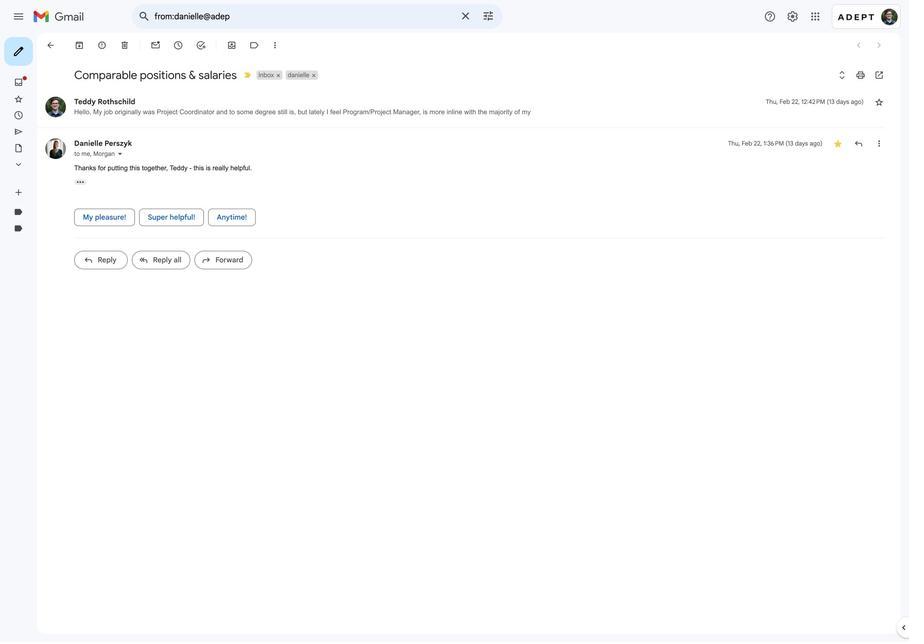 Task type: locate. For each thing, give the bounding box(es) containing it.
1 vertical spatial cell
[[728, 139, 823, 149]]

cell
[[766, 97, 864, 107], [728, 139, 823, 149]]

search mail image
[[135, 7, 154, 26]]

show trimmed content image
[[74, 180, 87, 185]]

not starred image
[[874, 97, 884, 107]]

starred image
[[833, 139, 843, 149]]

list
[[37, 87, 884, 278]]

0 vertical spatial cell
[[766, 97, 864, 107]]

more labels image
[[13, 160, 24, 170]]

settings image
[[787, 10, 799, 23]]

more email options image
[[270, 40, 280, 50]]

show details image
[[117, 151, 123, 157]]

labels image
[[249, 40, 260, 50]]

move to inbox image
[[227, 40, 237, 50]]

navigation
[[0, 33, 124, 643]]

clear search image
[[455, 6, 476, 26]]

add to tasks image
[[196, 40, 206, 50]]

snooze image
[[173, 40, 183, 50]]

archive image
[[74, 40, 84, 50]]

advanced search options image
[[478, 6, 499, 26]]

None search field
[[132, 4, 503, 29]]



Task type: describe. For each thing, give the bounding box(es) containing it.
main menu image
[[12, 10, 25, 23]]

report spam image
[[97, 40, 107, 50]]

cell for not starred image
[[766, 97, 864, 107]]

Not starred checkbox
[[874, 97, 884, 107]]

cell for starred icon at right top
[[728, 139, 823, 149]]

support image
[[764, 10, 776, 23]]

back image
[[45, 40, 56, 50]]

delete image
[[120, 40, 130, 50]]

Search mail text field
[[155, 11, 453, 22]]

gmail image
[[33, 6, 89, 27]]

Starred checkbox
[[833, 139, 843, 149]]



Task type: vqa. For each thing, say whether or not it's contained in the screenshot.
the right Chat
no



